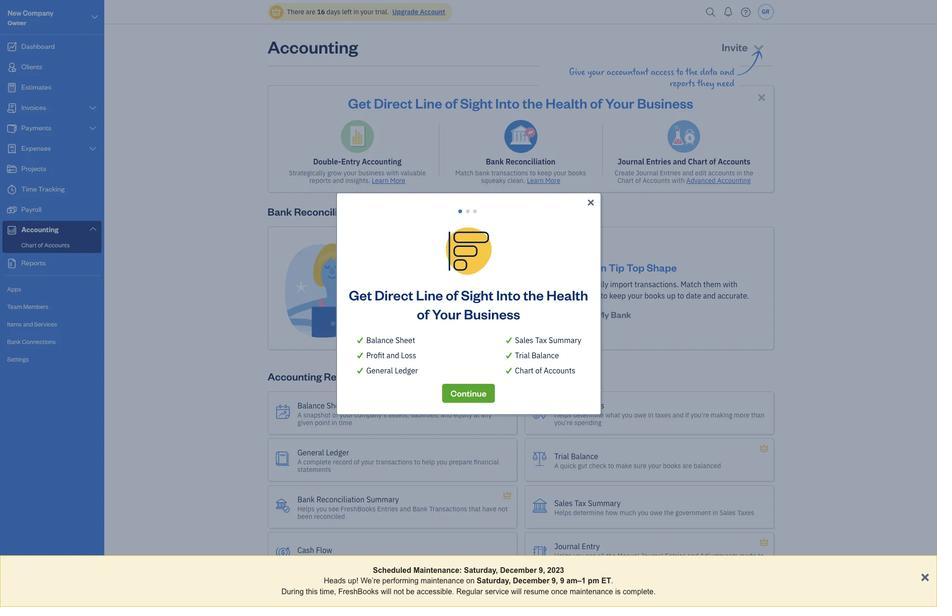 Task type: vqa. For each thing, say whether or not it's contained in the screenshot.


Task type: describe. For each thing, give the bounding box(es) containing it.
0 vertical spatial chevron large down image
[[90, 11, 99, 23]]

chevron large down image for invoice image
[[88, 104, 97, 112]]

time,
[[320, 588, 336, 596]]

ledger for general ledger a complete record of your transactions to help you prepare financial statements
[[326, 448, 349, 457]]

bank inside connect your bank account to automatically import transactions. match them with income and expenses tracked in freshbooks to keep your books up to date and accurate.
[[506, 280, 523, 289]]

0 vertical spatial into
[[496, 94, 520, 112]]

get a snapshot of your financial position
[[435, 373, 586, 384]]

close image
[[586, 197, 596, 208]]

quick
[[560, 462, 577, 470]]

financial inside general ledger a complete record of your transactions to help you prepare financial statements
[[474, 458, 499, 466]]

position
[[558, 373, 586, 384]]

0 vertical spatial get direct line of sight into the health of your business
[[348, 94, 694, 112]]

up
[[667, 291, 676, 301]]

bank inside match bank transactions to keep your books squeaky clean.
[[475, 169, 490, 177]]

1 horizontal spatial 9,
[[552, 577, 558, 585]]

see inside bank reconciliation summary helps you see freshbooks entries and bank transactions that have not been reconciled
[[329, 505, 339, 513]]

check image for profit and loss
[[356, 350, 365, 361]]

have
[[483, 505, 497, 513]]

taxes
[[655, 411, 671, 420]]

coming
[[351, 556, 372, 564]]

your down import
[[628, 291, 643, 301]]

in right left at the top left of the page
[[354, 8, 359, 16]]

0 vertical spatial sight
[[460, 94, 493, 112]]

2 vertical spatial get
[[435, 373, 448, 384]]

been
[[298, 512, 313, 521]]

making
[[711, 411, 733, 420]]

tracked
[[524, 291, 549, 301]]

to right up on the right
[[678, 291, 685, 301]]

0 horizontal spatial maintenance
[[421, 577, 464, 585]]

et
[[602, 577, 611, 585]]

check
[[589, 462, 607, 470]]

chevron large down image for payment icon at left
[[88, 125, 97, 132]]

upgrade account link
[[391, 8, 445, 16]]

0 horizontal spatial 9,
[[539, 567, 545, 575]]

to up my
[[601, 291, 608, 301]]

new company owner
[[8, 9, 54, 27]]

with inside "create journal entries and edit accounts in the chart of accounts with"
[[672, 176, 685, 185]]

there
[[287, 8, 304, 16]]

pm
[[588, 577, 600, 585]]

books inside trial balance a quick gut check to make sure your books are balanced
[[663, 462, 681, 470]]

transactions inside match bank transactions to keep your books squeaky clean.
[[492, 169, 529, 177]]

go to help image
[[739, 5, 754, 19]]

summary for sales tax summary
[[549, 336, 582, 345]]

owe inside profit and loss helps determine what you owe in taxes and if you're making more than you're spending
[[634, 411, 647, 420]]

help
[[422, 458, 435, 466]]

edit
[[696, 169, 707, 177]]

you inside the sales tax summary helps determine how much you owe the government in sales taxes
[[638, 509, 649, 517]]

0 vertical spatial crown image
[[272, 7, 281, 17]]

1 vertical spatial saturday,
[[477, 577, 511, 585]]

balance inside balance sheet a snapshot of your company's assets, liabilities, and equity at any given point in time
[[298, 401, 325, 411]]

going
[[394, 556, 410, 564]]

that
[[469, 505, 481, 513]]

0 vertical spatial december
[[500, 567, 537, 575]]

keep
[[517, 261, 541, 274]]

0 horizontal spatial you're
[[555, 419, 573, 427]]

balance up "chart of accounts"
[[532, 351, 559, 360]]

search image
[[704, 5, 719, 19]]

main element
[[0, 0, 128, 608]]

balance sheet a snapshot of your company's assets, liabilities, and equity at any given point in time
[[298, 401, 492, 427]]

bank up been
[[298, 495, 315, 504]]

and inside the main element
[[23, 321, 33, 328]]

you inside general ledger a complete record of your transactions to help you prepare financial statements
[[437, 458, 448, 466]]

check image for sales tax summary
[[505, 335, 514, 346]]

journal up create
[[618, 157, 645, 166]]

check image for trial balance
[[505, 350, 514, 361]]

sight inside dialog
[[461, 286, 494, 304]]

bank reconciliation image
[[504, 120, 538, 153]]

you inside "journal entry helps you see all the manual journal entries and adjustments made to your books"
[[573, 552, 584, 560]]

there are 16 days left in your trial. upgrade account
[[287, 8, 445, 16]]

crown image for journal entry
[[760, 537, 770, 549]]

company
[[23, 9, 54, 18]]

keep inside connect your bank account to automatically import transactions. match them with income and expenses tracked in freshbooks to keep your books up to date and accurate.
[[610, 291, 626, 301]]

the inside the sales tax summary helps determine how much you owe the government in sales taxes
[[664, 509, 674, 517]]

top
[[627, 261, 645, 274]]

business inside the cash flow overview of cash coming in and going out of your business
[[445, 556, 471, 564]]

service
[[485, 588, 509, 596]]

profit and loss
[[366, 351, 417, 360]]

cash flow overview of cash coming in and going out of your business
[[298, 546, 471, 564]]

sales tax summary
[[515, 336, 582, 345]]

report image
[[6, 259, 18, 268]]

journal right manual on the bottom right of page
[[641, 552, 664, 560]]

more
[[734, 411, 750, 420]]

than
[[752, 411, 765, 420]]

in inside "create journal entries and edit accounts in the chart of accounts with"
[[737, 169, 743, 177]]

entries up "create journal entries and edit accounts in the chart of accounts with"
[[647, 157, 672, 166]]

and inside get direct line of sight into the health of your business dialog
[[387, 351, 399, 360]]

create journal entries and edit accounts in the chart of accounts with
[[615, 169, 754, 185]]

books inside connect your bank account to automatically import transactions. match them with income and expenses tracked in freshbooks to keep your books up to date and accurate.
[[645, 291, 665, 301]]

books inside match bank transactions to keep your books squeaky clean.
[[569, 169, 587, 177]]

1 vertical spatial reconciliation
[[294, 205, 361, 218]]

bank up the squeaky at the top right of the page
[[486, 157, 504, 166]]

into inside 'get direct line of sight into the health of your business'
[[497, 286, 521, 304]]

left
[[342, 8, 352, 16]]

resume
[[524, 588, 549, 596]]

1 vertical spatial december
[[513, 577, 550, 585]]

made
[[740, 552, 757, 560]]

sure
[[634, 462, 647, 470]]

are inside trial balance a quick gut check to make sure your books are balanced
[[683, 462, 692, 470]]

make
[[616, 462, 632, 470]]

scheduled
[[373, 567, 412, 575]]

and inside the cash flow overview of cash coming in and going out of your business
[[381, 556, 392, 564]]

insights.
[[346, 176, 370, 185]]

freshbooks inside connect your bank account to automatically import transactions. match them with income and expenses tracked in freshbooks to keep your books up to date and accurate.
[[559, 291, 599, 301]]

balance inside trial balance a quick gut check to make sure your books are balanced
[[571, 452, 599, 461]]

once
[[551, 588, 568, 596]]

2 vertical spatial sales
[[720, 509, 736, 517]]

double-entry accounting
[[313, 157, 402, 166]]

match bank transactions to keep your books squeaky clean.
[[455, 169, 587, 185]]

1 will from the left
[[381, 588, 392, 596]]

more for bank reconciliation
[[545, 176, 561, 185]]

create
[[615, 169, 635, 177]]

your inside general ledger a complete record of your transactions to help you prepare financial statements
[[361, 458, 375, 466]]

0 vertical spatial your
[[606, 94, 635, 112]]

maintenance:
[[414, 567, 462, 575]]

chart of accounts
[[515, 366, 576, 375]]

chart inside get direct line of sight into the health of your business dialog
[[515, 366, 534, 375]]

valuable
[[401, 169, 426, 177]]

line inside dialog
[[416, 286, 443, 304]]

money image
[[6, 205, 18, 215]]

your down trial balance
[[502, 373, 519, 384]]

double-
[[313, 157, 341, 166]]

your inside the cash flow overview of cash coming in and going out of your business
[[430, 556, 443, 564]]

16
[[317, 8, 325, 16]]

the up bank reconciliation image
[[523, 94, 543, 112]]

profit and loss helps determine what you owe in taxes and if you're making more than you're spending
[[555, 401, 765, 427]]

0 horizontal spatial bank reconciliation
[[268, 205, 361, 218]]

0 vertical spatial reconciliation
[[506, 157, 556, 166]]

not inside scheduled maintenance: saturday, december 9, 2023 heads up! we're performing maintenance on saturday, december 9, 9 am–1 pm et . during this time, freshbooks will not be accessible. regular service will resume once maintenance is complete.
[[394, 588, 404, 596]]

bank inside the bank connections link
[[7, 338, 21, 346]]

spending
[[575, 419, 602, 427]]

snapshot inside balance sheet a snapshot of your company's assets, liabilities, and equity at any given point in time
[[303, 411, 331, 420]]

and up spending
[[575, 401, 588, 411]]

team members
[[7, 303, 48, 311]]

days
[[327, 8, 341, 16]]

journal entries and chart of accounts
[[618, 157, 751, 166]]

am–1
[[567, 577, 586, 585]]

new
[[8, 9, 21, 18]]

and left if at the bottom of the page
[[673, 411, 684, 420]]

sheet for balance sheet
[[396, 336, 415, 345]]

with inside strategically grow your business with valuable reports and insights.
[[386, 169, 399, 177]]

business inside strategically grow your business with valuable reports and insights.
[[359, 169, 385, 177]]

connections
[[22, 338, 56, 346]]

general ledger
[[366, 366, 418, 375]]

scheduled maintenance: saturday, december 9, 2023 heads up! we're performing maintenance on saturday, december 9, 9 am–1 pm et . during this time, freshbooks will not be accessible. regular service will resume once maintenance is complete.
[[282, 567, 656, 596]]

loss for profit and loss
[[401, 351, 417, 360]]

accounts inside get direct line of sight into the health of your business dialog
[[544, 366, 576, 375]]

your inside trial balance a quick gut check to make sure your books are balanced
[[649, 462, 662, 470]]

and right income
[[475, 291, 488, 301]]

to inside "journal entry helps you see all the manual journal entries and adjustments made to your books"
[[758, 552, 764, 560]]

strategically grow your business with valuable reports and insights.
[[289, 169, 426, 185]]

your left trial.
[[361, 8, 374, 16]]

squeaky
[[481, 176, 506, 185]]

helps inside "journal entry helps you see all the manual journal entries and adjustments made to your books"
[[555, 552, 572, 560]]

items
[[7, 321, 22, 328]]

to inside general ledger a complete record of your transactions to help you prepare financial statements
[[415, 458, 421, 466]]

on
[[466, 577, 475, 585]]

and up "create journal entries and edit accounts in the chart of accounts with"
[[673, 157, 687, 166]]

your inside match bank transactions to keep your books squeaky clean.
[[554, 169, 567, 177]]

tax for sales tax summary
[[536, 336, 547, 345]]

in inside the sales tax summary helps determine how much you owe the government in sales taxes
[[713, 509, 719, 517]]

owe inside the sales tax summary helps determine how much you owe the government in sales taxes
[[650, 509, 663, 517]]

bank down "strategically"
[[268, 205, 292, 218]]

reconciliation inside bank reconciliation summary helps you see freshbooks entries and bank transactions that have not been reconciled
[[317, 495, 365, 504]]

account
[[420, 8, 445, 16]]

journal up 2023
[[555, 542, 580, 551]]

health inside dialog
[[547, 286, 589, 304]]

sales for sales tax summary
[[515, 336, 534, 345]]

and inside "journal entry helps you see all the manual journal entries and adjustments made to your books"
[[688, 552, 699, 560]]

0 horizontal spatial cash
[[298, 546, 314, 555]]

entry for journal
[[582, 542, 600, 551]]

we're
[[361, 577, 380, 585]]

0 vertical spatial get
[[348, 94, 371, 112]]

books
[[567, 261, 597, 274]]

expenses
[[489, 291, 522, 301]]

in inside connect your bank account to automatically import transactions. match them with income and expenses tracked in freshbooks to keep your books up to date and accurate.
[[551, 291, 557, 301]]

check image for chart of accounts
[[505, 365, 514, 376]]

a for trial balance
[[555, 462, 559, 470]]

profit for profit and loss helps determine what you owe in taxes and if you're making more than you're spending
[[555, 401, 573, 411]]

0 vertical spatial accounts
[[718, 157, 751, 166]]

how
[[606, 509, 618, 517]]

match inside match bank transactions to keep your books squeaky clean.
[[455, 169, 474, 177]]

items and services
[[7, 321, 57, 328]]

0 vertical spatial bank reconciliation
[[486, 157, 556, 166]]

equity
[[454, 411, 472, 420]]

government
[[676, 509, 712, 517]]

0 vertical spatial direct
[[374, 94, 413, 112]]

account
[[525, 280, 552, 289]]

manual
[[618, 552, 640, 560]]

your inside balance sheet a snapshot of your company's assets, liabilities, and equity at any given point in time
[[340, 411, 353, 420]]

loss for profit and loss helps determine what you owe in taxes and if you're making more than you're spending
[[589, 401, 605, 411]]

in left tip
[[599, 261, 607, 274]]

automatically
[[563, 280, 609, 289]]

0 vertical spatial line
[[415, 94, 442, 112]]

learn for reconciliation
[[527, 176, 544, 185]]

1 vertical spatial cash
[[334, 556, 349, 564]]

be
[[406, 588, 415, 596]]

close image
[[757, 92, 768, 103]]

keep inside match bank transactions to keep your books squeaky clean.
[[538, 169, 552, 177]]

general for general ledger
[[366, 366, 393, 375]]

learn more for double-entry accounting
[[372, 176, 405, 185]]

settings
[[7, 356, 29, 363]]

transactions
[[429, 505, 467, 513]]

get inside 'get direct line of sight into the health of your business'
[[349, 286, 372, 304]]

1 horizontal spatial you're
[[691, 411, 710, 420]]

owner
[[8, 19, 26, 27]]

balance up profit and loss
[[366, 336, 394, 345]]

to right account
[[554, 280, 561, 289]]

0 vertical spatial saturday,
[[464, 567, 498, 575]]



Task type: locate. For each thing, give the bounding box(es) containing it.
0 horizontal spatial summary
[[367, 495, 399, 504]]

connect my bank button
[[554, 305, 640, 324]]

get direct line of sight into the health of your business inside get direct line of sight into the health of your business dialog
[[349, 286, 589, 323]]

1 vertical spatial business
[[464, 305, 521, 323]]

your inside get direct line of sight into the health of your business dialog
[[432, 305, 462, 323]]

2 horizontal spatial your
[[606, 94, 635, 112]]

chart inside "create journal entries and edit accounts in the chart of accounts with"
[[618, 176, 634, 185]]

2 horizontal spatial sales
[[720, 509, 736, 517]]

trial inside get direct line of sight into the health of your business dialog
[[515, 351, 530, 360]]

ledger down profit and loss
[[395, 366, 418, 375]]

general inside get direct line of sight into the health of your business dialog
[[366, 366, 393, 375]]

freshbooks inside scheduled maintenance: saturday, december 9, 2023 heads up! we're performing maintenance on saturday, december 9, 9 am–1 pm et . during this time, freshbooks will not be accessible. regular service will resume once maintenance is complete.
[[338, 588, 379, 596]]

1 horizontal spatial transactions
[[492, 169, 529, 177]]

2 more from the left
[[545, 176, 561, 185]]

sales down quick
[[555, 499, 573, 508]]

0 vertical spatial tax
[[536, 336, 547, 345]]

and inside strategically grow your business with valuable reports and insights.
[[333, 176, 344, 185]]

1 horizontal spatial learn
[[527, 176, 544, 185]]

business inside 'get direct line of sight into the health of your business'
[[464, 305, 521, 323]]

ledger up record
[[326, 448, 349, 457]]

a for general ledger
[[298, 458, 302, 466]]

loss inside get direct line of sight into the health of your business dialog
[[401, 351, 417, 360]]

connect for your
[[460, 280, 488, 289]]

connect up income
[[460, 280, 488, 289]]

invoice image
[[6, 103, 18, 113]]

0 horizontal spatial match
[[455, 169, 474, 177]]

0 horizontal spatial are
[[306, 8, 316, 16]]

trial for trial balance
[[515, 351, 530, 360]]

determine left how
[[573, 509, 604, 517]]

0 vertical spatial freshbooks
[[559, 291, 599, 301]]

0 vertical spatial see
[[329, 505, 339, 513]]

check image for general ledger
[[356, 365, 365, 376]]

summary inside get direct line of sight into the health of your business dialog
[[549, 336, 582, 345]]

1 horizontal spatial trial
[[555, 452, 569, 461]]

connect your bank account to begin matching your bank transactions image
[[283, 242, 435, 339]]

0 horizontal spatial tax
[[536, 336, 547, 345]]

tax inside the sales tax summary helps determine how much you owe the government in sales taxes
[[575, 499, 587, 508]]

maintenance down the maintenance:
[[421, 577, 464, 585]]

1 vertical spatial connect
[[562, 309, 596, 320]]

your up 9
[[555, 559, 568, 568]]

of inside balance sheet a snapshot of your company's assets, liabilities, and equity at any given point in time
[[332, 411, 338, 420]]

sheet up profit and loss
[[396, 336, 415, 345]]

complete
[[303, 458, 331, 466]]

bank right my
[[611, 309, 632, 320]]

bank reconciliation summary helps you see freshbooks entries and bank transactions that have not been reconciled
[[298, 495, 508, 521]]

bank left "clean."
[[475, 169, 490, 177]]

transactions left help
[[376, 458, 413, 466]]

your inside "journal entry helps you see all the manual journal entries and adjustments made to your books"
[[555, 559, 568, 568]]

0 horizontal spatial sales
[[515, 336, 534, 345]]

you right help
[[437, 458, 448, 466]]

transactions.
[[635, 280, 679, 289]]

helps for profit and loss
[[555, 411, 572, 420]]

clean.
[[508, 176, 526, 185]]

check image up get a snapshot of your financial position
[[505, 335, 514, 346]]

books inside "journal entry helps you see all the manual journal entries and adjustments made to your books"
[[569, 559, 587, 568]]

and up scheduled
[[381, 556, 392, 564]]

point
[[315, 419, 330, 427]]

sight
[[460, 94, 493, 112], [461, 286, 494, 304]]

0 vertical spatial match
[[455, 169, 474, 177]]

summary down general ledger a complete record of your transactions to help you prepare financial statements
[[367, 495, 399, 504]]

tax up trial balance
[[536, 336, 547, 345]]

0 vertical spatial are
[[306, 8, 316, 16]]

0 horizontal spatial business
[[464, 305, 521, 323]]

2 horizontal spatial with
[[723, 280, 738, 289]]

2023
[[548, 567, 564, 575]]

owe left taxes
[[634, 411, 647, 420]]

determine left what
[[573, 411, 604, 420]]

loss up general ledger
[[401, 351, 417, 360]]

crown image for trial balance
[[760, 443, 770, 455]]

books right sure on the right
[[663, 462, 681, 470]]

members
[[23, 303, 48, 311]]

learn for entry
[[372, 176, 389, 185]]

items and services link
[[2, 316, 101, 333]]

9
[[560, 577, 565, 585]]

1 vertical spatial chevron large down image
[[88, 145, 97, 153]]

0 horizontal spatial check image
[[356, 335, 365, 346]]

direct inside 'get direct line of sight into the health of your business'
[[375, 286, 414, 304]]

bank down "items"
[[7, 338, 21, 346]]

0 vertical spatial not
[[498, 505, 508, 513]]

determine inside profit and loss helps determine what you owe in taxes and if you're making more than you're spending
[[573, 411, 604, 420]]

apps link
[[2, 281, 101, 298]]

not inside bank reconciliation summary helps you see freshbooks entries and bank transactions that have not been reconciled
[[498, 505, 508, 513]]

2 horizontal spatial summary
[[588, 499, 621, 508]]

them
[[704, 280, 721, 289]]

transactions inside general ledger a complete record of your transactions to help you prepare financial statements
[[376, 458, 413, 466]]

1 vertical spatial into
[[497, 286, 521, 304]]

1 horizontal spatial tax
[[575, 499, 587, 508]]

0 horizontal spatial your
[[432, 305, 462, 323]]

check image
[[356, 335, 365, 346], [505, 350, 514, 361]]

complete.
[[623, 588, 656, 596]]

1 more from the left
[[390, 176, 405, 185]]

the right the all
[[607, 552, 616, 560]]

0 vertical spatial ledger
[[395, 366, 418, 375]]

and left equity on the bottom
[[441, 411, 452, 420]]

profit inside get direct line of sight into the health of your business dialog
[[366, 351, 385, 360]]

snapshot left time
[[303, 411, 331, 420]]

trial balance a quick gut check to make sure your books are balanced
[[555, 452, 721, 470]]

helps for sales tax summary
[[555, 509, 572, 517]]

crown image
[[272, 7, 281, 17], [760, 443, 770, 455], [760, 537, 770, 549]]

ledger for general ledger
[[395, 366, 418, 375]]

the inside "create journal entries and edit accounts in the chart of accounts with"
[[744, 169, 754, 177]]

learn
[[372, 176, 389, 185], [527, 176, 544, 185]]

and up general ledger
[[387, 351, 399, 360]]

entries inside bank reconciliation summary helps you see freshbooks entries and bank transactions that have not been reconciled
[[377, 505, 398, 513]]

× dialog
[[0, 556, 938, 608]]

bank reconciliation up match bank transactions to keep your books squeaky clean.
[[486, 157, 556, 166]]

1 vertical spatial snapshot
[[303, 411, 331, 420]]

given
[[298, 419, 313, 427]]

a left quick
[[555, 462, 559, 470]]

and inside "create journal entries and edit accounts in the chart of accounts with"
[[683, 169, 694, 177]]

0 horizontal spatial with
[[386, 169, 399, 177]]

with
[[386, 169, 399, 177], [672, 176, 685, 185], [723, 280, 738, 289]]

flow
[[316, 546, 333, 555]]

1 horizontal spatial owe
[[650, 509, 663, 517]]

entries
[[647, 157, 672, 166], [660, 169, 681, 177], [377, 505, 398, 513], [665, 552, 686, 560]]

record
[[333, 458, 352, 466]]

connect your bank account to automatically import transactions. match them with income and expenses tracked in freshbooks to keep your books up to date and accurate.
[[448, 280, 749, 301]]

0 vertical spatial determine
[[573, 411, 604, 420]]

1 vertical spatial owe
[[650, 509, 663, 517]]

your up expenses
[[490, 280, 505, 289]]

ledger inside general ledger a complete record of your transactions to help you prepare financial statements
[[326, 448, 349, 457]]

profit down "balance sheet"
[[366, 351, 385, 360]]

1 horizontal spatial entry
[[582, 542, 600, 551]]

1 horizontal spatial maintenance
[[570, 588, 613, 596]]

helps up 2023
[[555, 552, 572, 560]]

reconciliation up match bank transactions to keep your books squeaky clean.
[[506, 157, 556, 166]]

1 vertical spatial your
[[543, 261, 565, 274]]

general for general ledger a complete record of your transactions to help you prepare financial statements
[[298, 448, 324, 457]]

loss
[[401, 351, 417, 360], [589, 401, 605, 411]]

you're left spending
[[555, 419, 573, 427]]

1 vertical spatial keep
[[610, 291, 626, 301]]

2 learn more from the left
[[527, 176, 561, 185]]

entry
[[341, 157, 360, 166], [582, 542, 600, 551]]

double-entry accounting image
[[341, 120, 374, 153]]

you inside profit and loss helps determine what you owe in taxes and if you're making more than you're spending
[[622, 411, 633, 420]]

advanced
[[687, 176, 716, 185]]

tip
[[609, 261, 625, 274]]

accounts down trial balance
[[544, 366, 576, 375]]

bank inside connect my bank button
[[611, 309, 632, 320]]

will right service
[[511, 588, 522, 596]]

1 vertical spatial accounts
[[643, 176, 671, 185]]

determine for loss
[[573, 411, 604, 420]]

summary up trial balance
[[549, 336, 582, 345]]

0 horizontal spatial loss
[[401, 351, 417, 360]]

0 vertical spatial health
[[546, 94, 588, 112]]

a inside trial balance a quick gut check to make sure your books are balanced
[[555, 462, 559, 470]]

entry for double-
[[341, 157, 360, 166]]

your up the maintenance:
[[430, 556, 443, 564]]

1 horizontal spatial ledger
[[395, 366, 418, 375]]

keep right "clean."
[[538, 169, 552, 177]]

1 vertical spatial not
[[394, 588, 404, 596]]

summary up how
[[588, 499, 621, 508]]

1 horizontal spatial accounts
[[643, 176, 671, 185]]

a for balance sheet
[[298, 411, 302, 420]]

financial
[[521, 373, 555, 384], [474, 458, 499, 466]]

your left the company's
[[340, 411, 353, 420]]

0 vertical spatial loss
[[401, 351, 417, 360]]

ledger inside get direct line of sight into the health of your business dialog
[[395, 366, 418, 375]]

chart image
[[6, 226, 18, 235]]

accounting
[[268, 36, 358, 58], [362, 157, 402, 166], [718, 176, 751, 185], [268, 370, 322, 383]]

learn more
[[372, 176, 405, 185], [527, 176, 561, 185]]

up!
[[348, 577, 359, 585]]

owe
[[634, 411, 647, 420], [650, 509, 663, 517]]

profit
[[366, 351, 385, 360], [555, 401, 573, 411]]

see inside "journal entry helps you see all the manual journal entries and adjustments made to your books"
[[586, 552, 596, 560]]

accounts up accounts
[[718, 157, 751, 166]]

and inside balance sheet a snapshot of your company's assets, liabilities, and equity at any given point in time
[[441, 411, 452, 420]]

your right "clean."
[[554, 169, 567, 177]]

1 learn from the left
[[372, 176, 389, 185]]

0 horizontal spatial see
[[329, 505, 339, 513]]

1 vertical spatial profit
[[555, 401, 573, 411]]

1 vertical spatial health
[[547, 286, 589, 304]]

summary for bank reconciliation summary helps you see freshbooks entries and bank transactions that have not been reconciled
[[367, 495, 399, 504]]

general ledger a complete record of your transactions to help you prepare financial statements
[[298, 448, 499, 474]]

business down double-entry accounting at the left of the page
[[359, 169, 385, 177]]

date
[[686, 291, 702, 301]]

see left the all
[[586, 552, 596, 560]]

1 horizontal spatial with
[[672, 176, 685, 185]]

team members link
[[2, 299, 101, 315]]

into up bank reconciliation image
[[496, 94, 520, 112]]

in right government
[[713, 509, 719, 517]]

snapshot
[[457, 373, 490, 384], [303, 411, 331, 420]]

bank connections
[[7, 338, 56, 346]]

match up date
[[681, 280, 702, 289]]

helps inside bank reconciliation summary helps you see freshbooks entries and bank transactions that have not been reconciled
[[298, 505, 315, 513]]

check image
[[505, 335, 514, 346], [356, 350, 365, 361], [356, 365, 365, 376], [505, 365, 514, 376]]

with left 'valuable'
[[386, 169, 399, 177]]

1 chevron large down image from the top
[[88, 104, 97, 112]]

of
[[445, 94, 458, 112], [590, 94, 603, 112], [710, 157, 716, 166], [636, 176, 641, 185], [446, 286, 459, 304], [417, 305, 430, 323], [536, 366, 542, 375], [492, 373, 500, 384], [332, 411, 338, 420], [354, 458, 360, 466], [327, 556, 333, 564], [423, 556, 428, 564]]

2 learn from the left
[[527, 176, 544, 185]]

if
[[686, 411, 690, 420]]

1 horizontal spatial general
[[366, 366, 393, 375]]

the right accounts
[[744, 169, 754, 177]]

more
[[390, 176, 405, 185], [545, 176, 561, 185]]

0 horizontal spatial accounts
[[544, 366, 576, 375]]

1 vertical spatial chevron large down image
[[88, 125, 97, 132]]

during
[[282, 588, 304, 596]]

0 vertical spatial trial
[[515, 351, 530, 360]]

1 horizontal spatial keep
[[610, 291, 626, 301]]

tax down 'gut'
[[575, 499, 587, 508]]

a left point
[[298, 411, 302, 420]]

connect left my
[[562, 309, 596, 320]]

balance up 'gut'
[[571, 452, 599, 461]]

check image up reports at the left bottom of page
[[356, 350, 365, 361]]

sheet inside get direct line of sight into the health of your business dialog
[[396, 336, 415, 345]]

0 horizontal spatial profit
[[366, 351, 385, 360]]

chevron large down image
[[90, 11, 99, 23], [88, 145, 97, 153], [88, 225, 97, 233]]

to left help
[[415, 458, 421, 466]]

a inside general ledger a complete record of your transactions to help you prepare financial statements
[[298, 458, 302, 466]]

2 vertical spatial chevron large down image
[[88, 225, 97, 233]]

2 determine from the top
[[573, 509, 604, 517]]

check image left "chart of accounts"
[[505, 365, 514, 376]]

chevron large down image for chart icon
[[88, 225, 97, 233]]

more right "clean."
[[545, 176, 561, 185]]

project image
[[6, 165, 18, 174]]

2 chevron large down image from the top
[[88, 125, 97, 132]]

saturday, up on
[[464, 567, 498, 575]]

reconciliation
[[506, 157, 556, 166], [294, 205, 361, 218], [317, 495, 365, 504]]

strategically
[[289, 169, 326, 177]]

your down double-entry accounting at the left of the page
[[344, 169, 357, 177]]

1 horizontal spatial business
[[445, 556, 471, 564]]

0 horizontal spatial financial
[[474, 458, 499, 466]]

accounts
[[718, 157, 751, 166], [643, 176, 671, 185], [544, 366, 576, 375]]

the inside 'get direct line of sight into the health of your business'
[[524, 286, 544, 304]]

with inside connect your bank account to automatically import transactions. match them with income and expenses tracked in freshbooks to keep your books up to date and accurate.
[[723, 280, 738, 289]]

check image for balance sheet
[[356, 335, 365, 346]]

assets,
[[388, 411, 409, 420]]

1 horizontal spatial financial
[[521, 373, 555, 384]]

entries up the cash flow overview of cash coming in and going out of your business
[[377, 505, 398, 513]]

your
[[606, 94, 635, 112], [543, 261, 565, 274], [432, 305, 462, 323]]

bank
[[486, 157, 504, 166], [268, 205, 292, 218], [611, 309, 632, 320], [7, 338, 21, 346], [298, 495, 315, 504], [413, 505, 428, 513]]

shape
[[647, 261, 677, 274]]

1 vertical spatial financial
[[474, 458, 499, 466]]

freshbooks inside bank reconciliation summary helps you see freshbooks entries and bank transactions that have not been reconciled
[[341, 505, 376, 513]]

bank up expenses
[[506, 280, 523, 289]]

continue button
[[442, 384, 495, 403]]

team
[[7, 303, 22, 311]]

1 horizontal spatial connect
[[562, 309, 596, 320]]

0 horizontal spatial not
[[394, 588, 404, 596]]

you inside bank reconciliation summary helps you see freshbooks entries and bank transactions that have not been reconciled
[[316, 505, 327, 513]]

and right reports
[[333, 176, 344, 185]]

crown image
[[503, 490, 512, 502]]

financial down trial balance
[[521, 373, 555, 384]]

to inside match bank transactions to keep your books squeaky clean.
[[530, 169, 536, 177]]

reports
[[324, 370, 362, 383]]

0 vertical spatial sheet
[[396, 336, 415, 345]]

chart
[[688, 157, 708, 166], [618, 176, 634, 185], [515, 366, 534, 375]]

learn more for bank reconciliation
[[527, 176, 561, 185]]

are left 16
[[306, 8, 316, 16]]

in inside the cash flow overview of cash coming in and going out of your business
[[374, 556, 379, 564]]

trial inside trial balance a quick gut check to make sure your books are balanced
[[555, 452, 569, 461]]

maintenance
[[421, 577, 464, 585], [570, 588, 613, 596]]

1 vertical spatial transactions
[[376, 458, 413, 466]]

helps down quick
[[555, 509, 572, 517]]

you right what
[[622, 411, 633, 420]]

import
[[611, 280, 633, 289]]

sheet for balance sheet a snapshot of your company's assets, liabilities, and equity at any given point in time
[[327, 401, 346, 411]]

in inside balance sheet a snapshot of your company's assets, liabilities, and equity at any given point in time
[[332, 419, 337, 427]]

prepare
[[449, 458, 472, 466]]

0 vertical spatial snapshot
[[457, 373, 490, 384]]

not
[[498, 505, 508, 513], [394, 588, 404, 596]]

estimate image
[[6, 83, 18, 92]]

1 vertical spatial see
[[586, 552, 596, 560]]

0 horizontal spatial sheet
[[327, 401, 346, 411]]

this
[[306, 588, 318, 596]]

2 will from the left
[[511, 588, 522, 596]]

1 vertical spatial freshbooks
[[341, 505, 376, 513]]

1 vertical spatial ledger
[[326, 448, 349, 457]]

0 vertical spatial 9,
[[539, 567, 545, 575]]

of inside "create journal entries and edit accounts in the chart of accounts with"
[[636, 176, 641, 185]]

transactions down bank reconciliation image
[[492, 169, 529, 177]]

0 horizontal spatial learn
[[372, 176, 389, 185]]

entries inside "create journal entries and edit accounts in the chart of accounts with"
[[660, 169, 681, 177]]

0 horizontal spatial ledger
[[326, 448, 349, 457]]

the
[[523, 94, 543, 112], [744, 169, 754, 177], [524, 286, 544, 304], [664, 509, 674, 517], [607, 552, 616, 560]]

your inside strategically grow your business with valuable reports and insights.
[[344, 169, 357, 177]]

to right "clean."
[[530, 169, 536, 177]]

1 horizontal spatial bank
[[506, 280, 523, 289]]

profit inside profit and loss helps determine what you owe in taxes and if you're making more than you're spending
[[555, 401, 573, 411]]

0 vertical spatial transactions
[[492, 169, 529, 177]]

0 vertical spatial chart
[[688, 157, 708, 166]]

1 learn more from the left
[[372, 176, 405, 185]]

journal right create
[[636, 169, 659, 177]]

journal entries and chart of accounts image
[[668, 120, 701, 153]]

more for double-entry accounting
[[390, 176, 405, 185]]

cash left coming
[[334, 556, 349, 564]]

helps for bank reconciliation summary
[[298, 505, 315, 513]]

income
[[448, 291, 473, 301]]

general inside general ledger a complete record of your transactions to help you prepare financial statements
[[298, 448, 324, 457]]

accounts right create
[[643, 176, 671, 185]]

trial for trial balance a quick gut check to make sure your books are balanced
[[555, 452, 569, 461]]

and left adjustments at the bottom of page
[[688, 552, 699, 560]]

connect for my
[[562, 309, 596, 320]]

profit for profit and loss
[[366, 351, 385, 360]]

sheet
[[396, 336, 415, 345], [327, 401, 346, 411]]

bank left transactions
[[413, 505, 428, 513]]

0 vertical spatial maintenance
[[421, 577, 464, 585]]

match
[[455, 169, 474, 177], [681, 280, 702, 289]]

trial balance
[[515, 351, 559, 360]]

entries inside "journal entry helps you see all the manual journal entries and adjustments made to your books"
[[665, 552, 686, 560]]

the inside "journal entry helps you see all the manual journal entries and adjustments made to your books"
[[607, 552, 616, 560]]

0 horizontal spatial will
[[381, 588, 392, 596]]

9, left 9
[[552, 577, 558, 585]]

sales for sales tax summary helps determine how much you owe the government in sales taxes
[[555, 499, 573, 508]]

helps inside the sales tax summary helps determine how much you owe the government in sales taxes
[[555, 509, 572, 517]]

1 determine from the top
[[573, 411, 604, 420]]

1 horizontal spatial business
[[637, 94, 694, 112]]

into left tracked on the top right of page
[[497, 286, 521, 304]]

books up am–1
[[569, 559, 587, 568]]

freshbooks
[[559, 291, 599, 301], [341, 505, 376, 513], [338, 588, 379, 596]]

1 vertical spatial sheet
[[327, 401, 346, 411]]

get direct line of sight into the health of your business dialog
[[0, 181, 938, 427]]

keep down import
[[610, 291, 626, 301]]

payment image
[[6, 124, 18, 133]]

sheet inside balance sheet a snapshot of your company's assets, liabilities, and equity at any given point in time
[[327, 401, 346, 411]]

determine for summary
[[573, 509, 604, 517]]

entry up the all
[[582, 542, 600, 551]]

connect inside button
[[562, 309, 596, 320]]

helps left spending
[[555, 411, 572, 420]]

2 vertical spatial reconciliation
[[317, 495, 365, 504]]

advanced accounting
[[687, 176, 751, 185]]

cash up overview
[[298, 546, 314, 555]]

connect inside connect your bank account to automatically import transactions. match them with income and expenses tracked in freshbooks to keep your books up to date and accurate.
[[460, 280, 488, 289]]

at
[[474, 411, 480, 420]]

entries left adjustments at the bottom of page
[[665, 552, 686, 560]]

bank
[[475, 169, 490, 177], [506, 280, 523, 289]]

0 vertical spatial cash
[[298, 546, 314, 555]]

tax inside get direct line of sight into the health of your business dialog
[[536, 336, 547, 345]]

summary inside the sales tax summary helps determine how much you owe the government in sales taxes
[[588, 499, 621, 508]]

2 vertical spatial chart
[[515, 366, 534, 375]]

1 vertical spatial match
[[681, 280, 702, 289]]

timer image
[[6, 185, 18, 194]]

your right sure on the right
[[649, 462, 662, 470]]

accounts inside "create journal entries and edit accounts in the chart of accounts with"
[[643, 176, 671, 185]]

what
[[606, 411, 621, 420]]

learn right "clean."
[[527, 176, 544, 185]]

journal inside "create journal entries and edit accounts in the chart of accounts with"
[[636, 169, 659, 177]]

0 vertical spatial chevron large down image
[[88, 104, 97, 112]]

chevron large down image
[[88, 104, 97, 112], [88, 125, 97, 132]]

snapshot up "continue"
[[457, 373, 490, 384]]

the left government
[[664, 509, 674, 517]]

client image
[[6, 63, 18, 72]]

1 vertical spatial bank
[[506, 280, 523, 289]]

connect my bank
[[562, 309, 632, 320]]

and down them
[[703, 291, 716, 301]]

1 horizontal spatial not
[[498, 505, 508, 513]]

chevron large down image for "expense" image
[[88, 145, 97, 153]]

settings link
[[2, 351, 101, 368]]

0 horizontal spatial connect
[[460, 280, 488, 289]]

in left time
[[332, 419, 337, 427]]

determine inside the sales tax summary helps determine how much you owe the government in sales taxes
[[573, 509, 604, 517]]

1 horizontal spatial learn more
[[527, 176, 561, 185]]

tax for sales tax summary helps determine how much you owe the government in sales taxes
[[575, 499, 587, 508]]

of inside general ledger a complete record of your transactions to help you prepare financial statements
[[354, 458, 360, 466]]

reconciled
[[314, 512, 345, 521]]

expense image
[[6, 144, 18, 154]]

entries down journal entries and chart of accounts
[[660, 169, 681, 177]]

sales left taxes
[[720, 509, 736, 517]]

summary for sales tax summary helps determine how much you owe the government in sales taxes
[[588, 499, 621, 508]]

will
[[381, 588, 392, 596], [511, 588, 522, 596]]

and inside bank reconciliation summary helps you see freshbooks entries and bank transactions that have not been reconciled
[[400, 505, 411, 513]]

bank reconciliation down reports
[[268, 205, 361, 218]]

get
[[348, 94, 371, 112], [349, 286, 372, 304], [435, 373, 448, 384]]

0 vertical spatial profit
[[366, 351, 385, 360]]

1 horizontal spatial chart
[[618, 176, 634, 185]]

to inside trial balance a quick gut check to make sure your books are balanced
[[608, 462, 614, 470]]

with up accurate.
[[723, 280, 738, 289]]

helps inside profit and loss helps determine what you owe in taxes and if you're making more than you're spending
[[555, 411, 572, 420]]

match inside connect your bank account to automatically import transactions. match them with income and expenses tracked in freshbooks to keep your books up to date and accurate.
[[681, 280, 702, 289]]

a inside balance sheet a snapshot of your company's assets, liabilities, and equity at any given point in time
[[298, 411, 302, 420]]

.
[[611, 577, 614, 585]]

and
[[673, 157, 687, 166], [683, 169, 694, 177], [333, 176, 344, 185], [475, 291, 488, 301], [703, 291, 716, 301], [23, 321, 33, 328], [387, 351, 399, 360], [575, 401, 588, 411], [441, 411, 452, 420], [673, 411, 684, 420], [400, 505, 411, 513], [688, 552, 699, 560], [381, 556, 392, 564]]

accounting reports
[[268, 370, 362, 383]]

0 horizontal spatial owe
[[634, 411, 647, 420]]

in inside profit and loss helps determine what you owe in taxes and if you're making more than you're spending
[[648, 411, 654, 420]]

business
[[637, 94, 694, 112], [464, 305, 521, 323]]

1 vertical spatial general
[[298, 448, 324, 457]]

1 horizontal spatial more
[[545, 176, 561, 185]]

in
[[354, 8, 359, 16], [737, 169, 743, 177], [599, 261, 607, 274], [551, 291, 557, 301], [648, 411, 654, 420], [332, 419, 337, 427], [713, 509, 719, 517], [374, 556, 379, 564]]

reports
[[310, 176, 331, 185]]

dashboard image
[[6, 42, 18, 52]]



